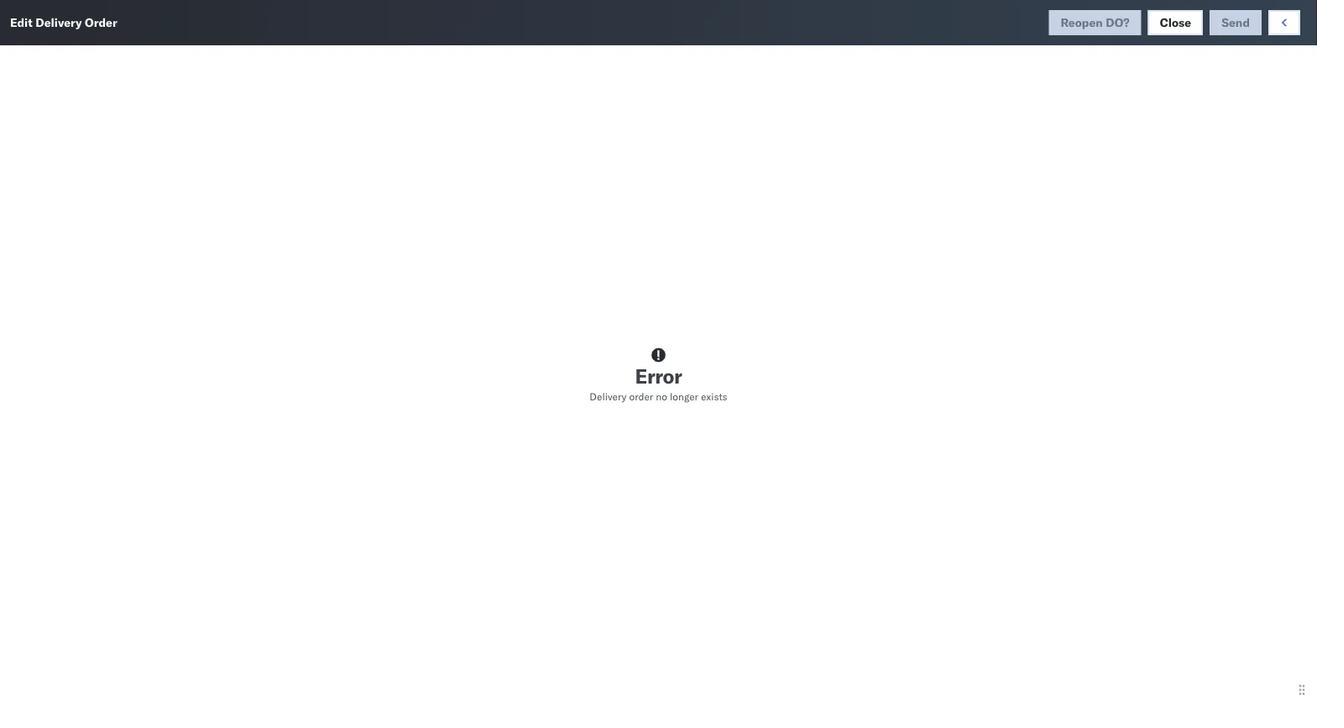 Task type: locate. For each thing, give the bounding box(es) containing it.
forwarding app
[[96, 19, 186, 35]]

error
[[635, 363, 682, 389]]

order
[[85, 15, 117, 30]]

edit delivery order
[[10, 15, 117, 30]]

exists
[[701, 390, 728, 403]]

no
[[656, 390, 667, 403]]

Search Shipments (/) text field
[[996, 14, 1158, 39]]

edit
[[10, 15, 33, 30]]

1 vertical spatial delivery
[[590, 390, 627, 403]]

delivery for error
[[590, 390, 627, 403]]

delivery left order at the bottom left
[[590, 390, 627, 403]]

delivery for edit
[[35, 15, 82, 30]]

os button
[[1258, 8, 1297, 46]]

delivery right edit
[[35, 15, 82, 30]]

delivery inside error delivery order no longer exists
[[590, 390, 627, 403]]

1 horizontal spatial delivery
[[590, 390, 627, 403]]

0 vertical spatial delivery
[[35, 15, 82, 30]]

os
[[1270, 21, 1286, 33]]

forwarding
[[96, 19, 160, 35]]

app
[[163, 19, 186, 35]]

delivery
[[35, 15, 82, 30], [590, 390, 627, 403]]

0 horizontal spatial delivery
[[35, 15, 82, 30]]



Task type: describe. For each thing, give the bounding box(es) containing it.
order
[[629, 390, 653, 403]]

flexport. image
[[20, 18, 96, 35]]

longer
[[670, 390, 698, 403]]

close button
[[1148, 10, 1203, 35]]

forwarding app link
[[20, 18, 186, 35]]

close
[[1160, 15, 1191, 30]]

error delivery order no longer exists
[[590, 363, 728, 403]]



Task type: vqa. For each thing, say whether or not it's contained in the screenshot.
can
no



